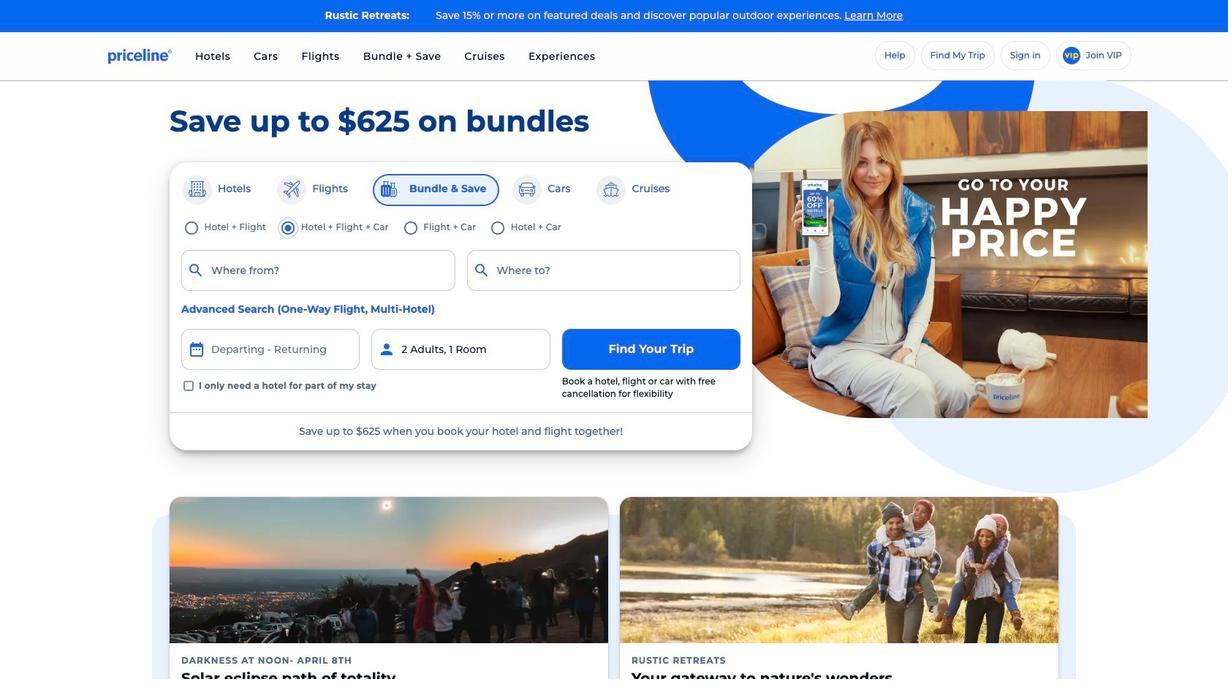 Task type: vqa. For each thing, say whether or not it's contained in the screenshot.
Types of travel 'TAB LIST'
yes



Task type: locate. For each thing, give the bounding box(es) containing it.
priceline.com home image
[[108, 48, 172, 64]]

vip badge icon image
[[1063, 47, 1081, 64]]

types of travel tab list
[[181, 174, 741, 206]]

1 horizontal spatial none field
[[467, 250, 741, 291]]

1 none field from the left
[[181, 250, 455, 291]]

none field where from?
[[181, 250, 455, 291]]

2 none field from the left
[[467, 250, 741, 291]]

None button
[[181, 329, 360, 370]]

0 horizontal spatial none field
[[181, 250, 455, 291]]

None field
[[181, 250, 455, 291], [467, 250, 741, 291]]



Task type: describe. For each thing, give the bounding box(es) containing it.
none field where to?
[[467, 250, 741, 291]]

Where from? field
[[181, 250, 455, 291]]

Where to? field
[[467, 250, 741, 291]]



